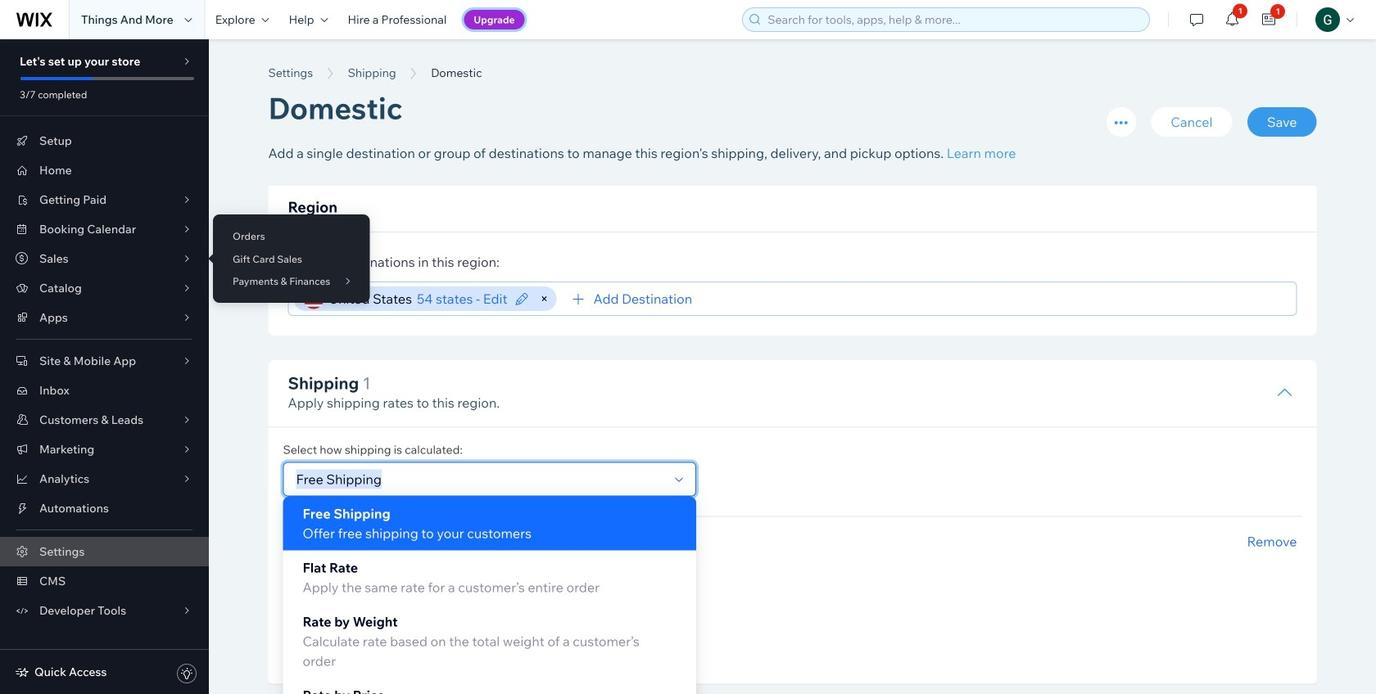 Task type: locate. For each thing, give the bounding box(es) containing it.
sidebar element
[[0, 39, 209, 695]]

None field
[[697, 283, 1289, 315], [291, 463, 668, 496], [697, 283, 1289, 315], [291, 463, 668, 496]]

option
[[283, 497, 696, 551]]

Search for tools, apps, help & more... field
[[763, 8, 1145, 31]]

arrow up outline image
[[1277, 385, 1293, 402]]

e.g., 3 - 5 business days field
[[294, 621, 507, 649]]

list box
[[283, 497, 696, 695]]



Task type: describe. For each thing, give the bounding box(es) containing it.
e.g., Standard Shipping field
[[294, 553, 589, 580]]

0 field
[[552, 621, 671, 649]]



Task type: vqa. For each thing, say whether or not it's contained in the screenshot.
arrow up outline IMAGE
yes



